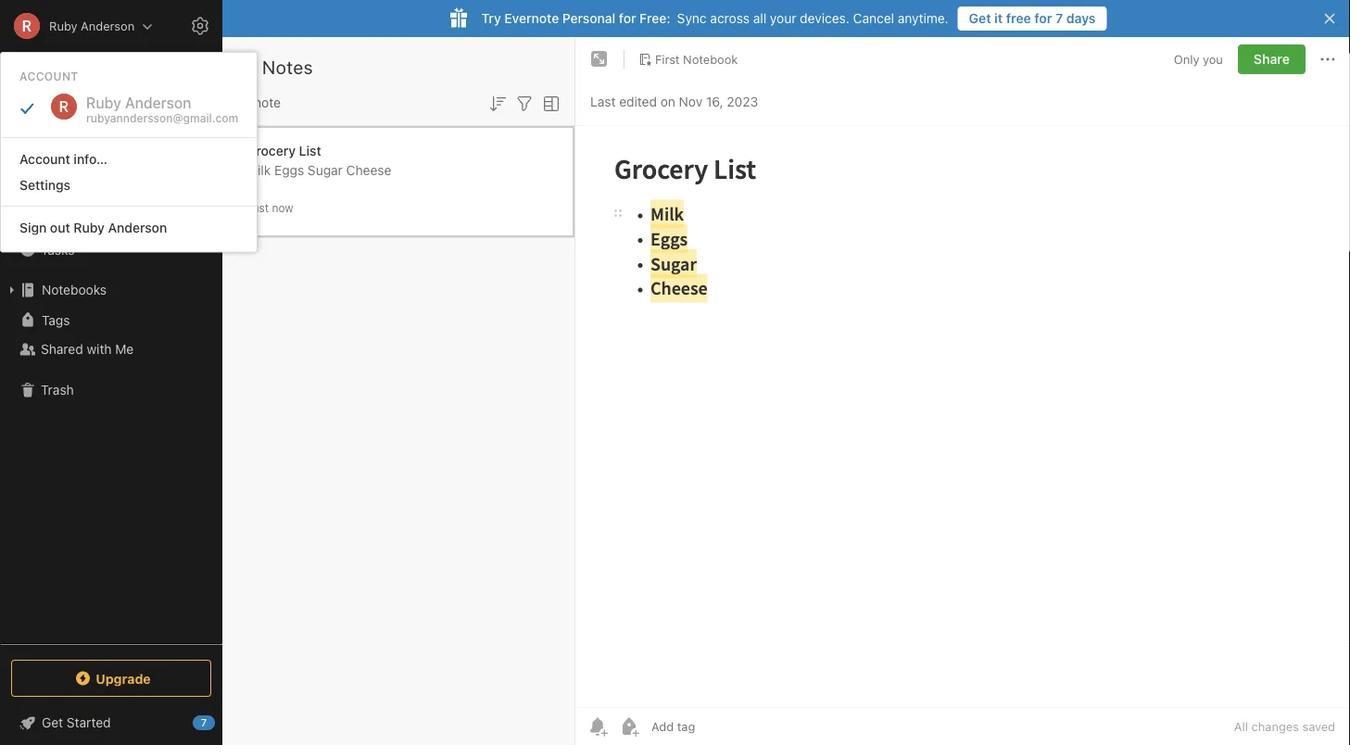 Task type: vqa. For each thing, say whether or not it's contained in the screenshot.
CHECKLIST icon
no



Task type: locate. For each thing, give the bounding box(es) containing it.
note
[[254, 95, 281, 110]]

0 horizontal spatial for
[[619, 11, 636, 26]]

all
[[1235, 720, 1249, 734]]

Sort options field
[[487, 91, 509, 115]]

ruby
[[49, 19, 77, 33], [74, 220, 105, 235]]

anderson
[[81, 19, 135, 33], [108, 220, 167, 235]]

notebooks link
[[0, 275, 222, 305]]

info…
[[74, 151, 108, 166]]

account inside account info… link
[[19, 151, 70, 166]]

notebook
[[683, 52, 738, 66]]

settings link
[[1, 172, 257, 198]]

evernote
[[505, 11, 559, 26]]

1 vertical spatial anderson
[[108, 220, 167, 235]]

get inside button
[[969, 11, 991, 26]]

notes inside notes link
[[41, 212, 76, 227]]

new button
[[11, 97, 211, 131]]

get it free for 7 days
[[969, 11, 1096, 26]]

None search field
[[24, 54, 198, 87]]

16,
[[706, 94, 724, 109]]

1 horizontal spatial notes
[[262, 56, 313, 77]]

1 vertical spatial ruby
[[74, 220, 105, 235]]

1 account from the top
[[19, 70, 78, 82]]

anderson inside dropdown list menu
[[108, 220, 167, 235]]

saved
[[1303, 720, 1336, 734]]

personal
[[563, 11, 616, 26]]

for left free: on the left top of page
[[619, 11, 636, 26]]

expand notebooks image
[[5, 283, 19, 298]]

account
[[19, 70, 78, 82], [19, 151, 70, 166]]

for inside button
[[1035, 11, 1053, 26]]

notebooks
[[42, 282, 107, 298]]

add tag image
[[618, 716, 641, 738]]

cheese
[[346, 163, 391, 178]]

Note Editor text field
[[576, 126, 1351, 707]]

account up settings at the top left
[[19, 151, 70, 166]]

0 horizontal spatial get
[[42, 715, 63, 730]]

7 left the click to collapse image
[[201, 717, 207, 729]]

1 vertical spatial notes
[[41, 212, 76, 227]]

0 horizontal spatial notes
[[41, 212, 76, 227]]

notes up note
[[262, 56, 313, 77]]

0 vertical spatial notes
[[262, 56, 313, 77]]

get for get started
[[42, 715, 63, 730]]

Add tag field
[[650, 719, 789, 735]]

get
[[969, 11, 991, 26], [42, 715, 63, 730]]

ruby inside field
[[49, 19, 77, 33]]

across
[[710, 11, 750, 26]]

tags
[[42, 312, 70, 327]]

2023
[[727, 94, 759, 109]]

anderson inside field
[[81, 19, 135, 33]]

click to collapse image
[[216, 711, 229, 733]]

try evernote personal for free: sync across all your devices. cancel anytime.
[[482, 11, 949, 26]]

on
[[661, 94, 676, 109]]

get left it
[[969, 11, 991, 26]]

sugar
[[308, 163, 343, 178]]

me
[[115, 342, 134, 357]]

more actions image
[[1317, 48, 1339, 70]]

sign
[[19, 220, 47, 235]]

it
[[995, 11, 1003, 26]]

all changes saved
[[1235, 720, 1336, 734]]

out
[[50, 220, 70, 235]]

0 vertical spatial anderson
[[81, 19, 135, 33]]

More actions field
[[1317, 44, 1339, 74]]

sign out ruby anderson
[[19, 220, 167, 235]]

you
[[1203, 52, 1224, 66]]

7 left 'days'
[[1056, 11, 1063, 26]]

shared with me
[[41, 342, 134, 357]]

anderson down "settings" link
[[108, 220, 167, 235]]

0 vertical spatial account
[[19, 70, 78, 82]]

0 vertical spatial ruby
[[49, 19, 77, 33]]

free:
[[640, 11, 671, 26]]

anderson up search text field
[[81, 19, 135, 33]]

settings image
[[189, 15, 211, 37]]

shortcuts
[[42, 182, 100, 198]]

devices.
[[800, 11, 850, 26]]

1 vertical spatial get
[[42, 715, 63, 730]]

for
[[619, 11, 636, 26], [1035, 11, 1053, 26]]

tree containing home
[[0, 146, 222, 643]]

get left started
[[42, 715, 63, 730]]

cancel
[[853, 11, 894, 26]]

0 vertical spatial 7
[[1056, 11, 1063, 26]]

grocery
[[247, 143, 296, 159]]

share button
[[1238, 44, 1306, 74]]

1 horizontal spatial get
[[969, 11, 991, 26]]

your
[[770, 11, 797, 26]]

notes
[[262, 56, 313, 77], [41, 212, 76, 227]]

ruby right out
[[74, 220, 105, 235]]

account up new
[[19, 70, 78, 82]]

1 horizontal spatial for
[[1035, 11, 1053, 26]]

ruby anderson
[[49, 19, 135, 33]]

1 horizontal spatial 7
[[1056, 11, 1063, 26]]

0 horizontal spatial 7
[[201, 717, 207, 729]]

account for account info…
[[19, 151, 70, 166]]

for right free
[[1035, 11, 1053, 26]]

sync
[[677, 11, 707, 26]]

Add filters field
[[514, 91, 536, 115]]

note window element
[[576, 37, 1351, 745]]

ruby up search text field
[[49, 19, 77, 33]]

notes up the tasks
[[41, 212, 76, 227]]

first notebook
[[655, 52, 738, 66]]

2 account from the top
[[19, 151, 70, 166]]

notes link
[[0, 205, 222, 235]]

notes inside the note list element
[[262, 56, 313, 77]]

tasks button
[[0, 235, 222, 264]]

tree
[[0, 146, 222, 643]]

1 vertical spatial account
[[19, 151, 70, 166]]

7
[[1056, 11, 1063, 26], [201, 717, 207, 729]]

2 for from the left
[[1035, 11, 1053, 26]]

0 vertical spatial get
[[969, 11, 991, 26]]

1 for from the left
[[619, 11, 636, 26]]

1 vertical spatial 7
[[201, 717, 207, 729]]

shared
[[41, 342, 83, 357]]

get inside help and learning task checklist field
[[42, 715, 63, 730]]



Task type: describe. For each thing, give the bounding box(es) containing it.
milk
[[247, 163, 271, 178]]

get it free for 7 days button
[[958, 6, 1107, 31]]

tags button
[[0, 305, 222, 335]]

shortcuts button
[[0, 175, 222, 205]]

expand note image
[[589, 48, 611, 70]]

account for account
[[19, 70, 78, 82]]

for for free:
[[619, 11, 636, 26]]

trash link
[[0, 375, 222, 405]]

7 inside help and learning task checklist field
[[201, 717, 207, 729]]

sign out ruby anderson link
[[1, 214, 257, 241]]

note list element
[[222, 37, 576, 745]]

home
[[41, 152, 76, 168]]

share
[[1254, 51, 1290, 67]]

account info… link
[[1, 146, 257, 172]]

grocery list
[[247, 143, 321, 159]]

trash
[[41, 382, 74, 398]]

get for get it free for 7 days
[[969, 11, 991, 26]]

days
[[1067, 11, 1096, 26]]

upgrade button
[[11, 660, 211, 697]]

milk eggs sugar cheese
[[247, 163, 391, 178]]

eggs
[[274, 163, 304, 178]]

just now
[[247, 202, 293, 215]]

all
[[753, 11, 767, 26]]

last edited on nov 16, 2023
[[590, 94, 759, 109]]

add a reminder image
[[587, 716, 609, 738]]

changes
[[1252, 720, 1299, 734]]

View options field
[[536, 91, 563, 115]]

edited
[[619, 94, 657, 109]]

Search text field
[[24, 54, 198, 87]]

get started
[[42, 715, 111, 730]]

only
[[1174, 52, 1200, 66]]

nov
[[679, 94, 703, 109]]

Account field
[[0, 7, 153, 44]]

last
[[590, 94, 616, 109]]

first notebook button
[[632, 46, 745, 72]]

free
[[1006, 11, 1032, 26]]

upgrade
[[96, 671, 151, 686]]

1
[[245, 95, 251, 110]]

settings
[[19, 178, 71, 193]]

account info…
[[19, 151, 108, 166]]

started
[[67, 715, 111, 730]]

first
[[655, 52, 680, 66]]

ruby inside dropdown list menu
[[74, 220, 105, 235]]

tasks
[[41, 242, 75, 257]]

only you
[[1174, 52, 1224, 66]]

just
[[247, 202, 269, 215]]

for for 7
[[1035, 11, 1053, 26]]

add filters image
[[514, 92, 536, 115]]

7 inside the get it free for 7 days button
[[1056, 11, 1063, 26]]

with
[[87, 342, 112, 357]]

home link
[[0, 146, 222, 175]]

try
[[482, 11, 501, 26]]

Help and Learning task checklist field
[[0, 708, 222, 738]]

anytime.
[[898, 11, 949, 26]]

1 note
[[245, 95, 281, 110]]

shared with me link
[[0, 335, 222, 364]]

list
[[299, 143, 321, 159]]

dropdown list menu
[[1, 130, 257, 241]]

now
[[272, 202, 293, 215]]

new
[[41, 106, 67, 121]]



